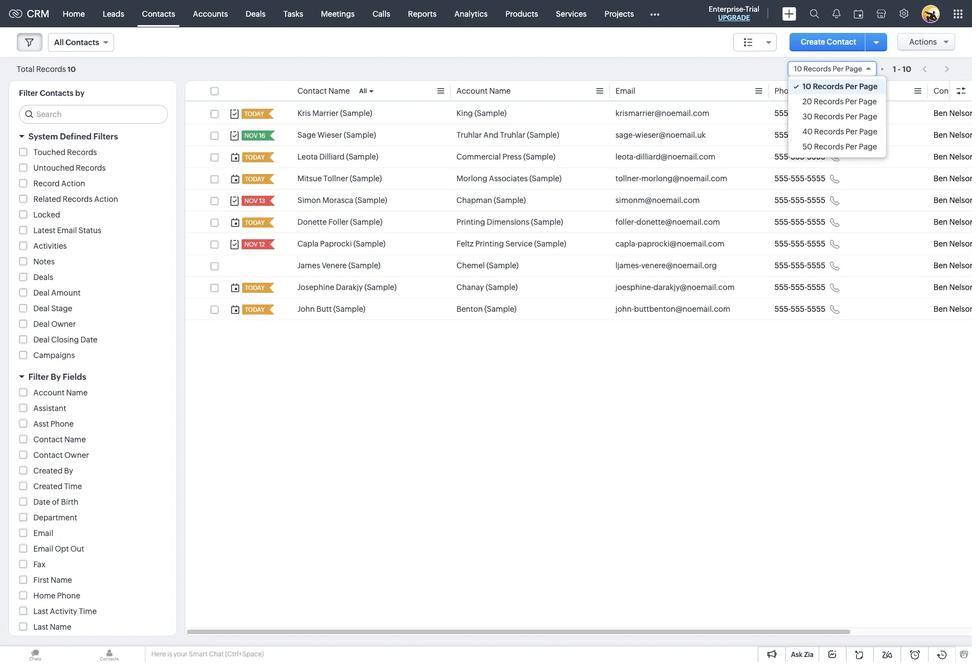 Task type: vqa. For each thing, say whether or not it's contained in the screenshot.


Task type: locate. For each thing, give the bounding box(es) containing it.
2 vertical spatial contacts
[[40, 89, 73, 98]]

1 last from the top
[[33, 607, 48, 616]]

page down 30 records per page
[[859, 127, 877, 136]]

account name up the king (sample) link
[[456, 86, 511, 95]]

tollner-morlong@noemail.com link
[[615, 173, 727, 184]]

per for 50 records per page option
[[845, 142, 857, 151]]

all for all contacts
[[54, 38, 64, 47]]

nelson for paprocki@noemail.com
[[949, 239, 972, 248]]

7 nelson from the top
[[949, 239, 972, 248]]

owner up created by
[[64, 451, 89, 460]]

1 truhlar from the left
[[456, 131, 482, 140]]

row group
[[185, 103, 972, 320]]

contact name up contact owner
[[33, 435, 86, 444]]

10 555-555-5555 from the top
[[775, 305, 825, 314]]

all contacts
[[54, 38, 99, 47]]

printing up chemel (sample)
[[475, 239, 504, 248]]

venere
[[322, 261, 347, 270]]

7 5555 from the top
[[807, 239, 825, 248]]

4 nelson from the top
[[949, 174, 972, 183]]

(sample) inside "link"
[[340, 109, 372, 118]]

1 vertical spatial account name
[[33, 388, 88, 397]]

records up 'filter contacts by'
[[36, 64, 66, 73]]

deals left "tasks" at the top left of page
[[246, 9, 266, 18]]

0 horizontal spatial action
[[61, 179, 85, 188]]

account name down filter by fields
[[33, 388, 88, 397]]

ben nelson for wieser@noemail.uk
[[934, 131, 972, 140]]

0 vertical spatial 10 records per page
[[794, 65, 862, 73]]

your
[[174, 651, 187, 658]]

deal for deal closing date
[[33, 335, 50, 344]]

signals element
[[826, 0, 847, 27]]

10 inside total records 10
[[68, 65, 76, 73]]

ben for morlong@noemail.com
[[934, 174, 948, 183]]

page up 10 records per page option
[[845, 65, 862, 73]]

ben for dilliard@noemail.com
[[934, 152, 948, 161]]

(sample) down "chanay (sample)" at top
[[484, 305, 517, 314]]

all up total records 10
[[54, 38, 64, 47]]

contact right create
[[827, 37, 856, 46]]

per up 10 records per page option
[[833, 65, 844, 73]]

555-555-5555 for paprocki@noemail.com
[[775, 239, 825, 248]]

create
[[801, 37, 825, 46]]

related records action
[[33, 195, 118, 204]]

10 ben nelson from the top
[[934, 305, 972, 314]]

system
[[28, 132, 58, 141]]

analytics link
[[445, 0, 497, 27]]

2 5555 from the top
[[807, 131, 825, 140]]

filter down total
[[19, 89, 38, 98]]

1 horizontal spatial by
[[64, 466, 73, 475]]

contact up kris on the top
[[297, 86, 327, 95]]

3 ben from the top
[[934, 152, 948, 161]]

10 up 20
[[802, 82, 811, 91]]

smart
[[189, 651, 208, 658]]

deal down deal stage
[[33, 320, 50, 329]]

action up 'status'
[[94, 195, 118, 204]]

leota dilliard (sample)
[[297, 152, 378, 161]]

9 nelson from the top
[[949, 283, 972, 292]]

ljames-
[[615, 261, 641, 270]]

10 ben from the top
[[934, 305, 948, 314]]

5555 for buttbenton@noemail.com
[[807, 305, 825, 314]]

per for 10 records per page option
[[845, 82, 858, 91]]

Search text field
[[20, 105, 167, 123]]

10 records per page inside option
[[802, 82, 878, 91]]

0 horizontal spatial by
[[51, 372, 61, 382]]

truhlar left and
[[456, 131, 482, 140]]

1 horizontal spatial truhlar
[[500, 131, 525, 140]]

1 vertical spatial filter
[[28, 372, 49, 382]]

deals link
[[237, 0, 274, 27]]

phone down assistant
[[50, 420, 74, 429]]

30 records per page
[[802, 112, 877, 121]]

per for 40 records per page option
[[846, 127, 858, 136]]

email
[[615, 86, 635, 95], [57, 226, 77, 235], [33, 529, 53, 538], [33, 545, 53, 554]]

reports link
[[399, 0, 445, 27]]

chats image
[[0, 647, 70, 662]]

contacts image
[[74, 647, 145, 662]]

search element
[[803, 0, 826, 27]]

total
[[17, 64, 35, 73]]

1 vertical spatial 10 records per page
[[802, 82, 878, 91]]

0 horizontal spatial all
[[54, 38, 64, 47]]

10 down create
[[794, 65, 802, 73]]

1 vertical spatial created
[[33, 482, 63, 491]]

asst
[[33, 420, 49, 429]]

owner up closing
[[51, 320, 76, 329]]

today link up nov 13 link
[[242, 174, 266, 184]]

filter
[[19, 89, 38, 98], [28, 372, 49, 382]]

signals image
[[833, 9, 840, 18]]

today link for donette
[[242, 218, 266, 228]]

8 5555 from the top
[[807, 261, 825, 270]]

donette foller (sample) link
[[297, 217, 382, 228]]

marrier
[[312, 109, 338, 118]]

today link down nov 13 link
[[242, 218, 266, 228]]

10 5555 from the top
[[807, 305, 825, 314]]

campaigns
[[33, 351, 75, 360]]

printing dimensions (sample)
[[456, 218, 563, 227]]

5555 for wieser@noemail.uk
[[807, 131, 825, 140]]

today up nov 13
[[245, 176, 265, 182]]

3 deal from the top
[[33, 320, 50, 329]]

6 ben nelson from the top
[[934, 218, 972, 227]]

all
[[54, 38, 64, 47], [359, 88, 367, 94]]

3 nelson from the top
[[949, 152, 972, 161]]

2 nov from the top
[[244, 198, 258, 204]]

create menu image
[[782, 7, 796, 20]]

1 vertical spatial account
[[33, 388, 65, 397]]

0 vertical spatial account
[[456, 86, 488, 95]]

4 ben from the top
[[934, 174, 948, 183]]

king (sample) link
[[456, 108, 507, 119]]

10 inside field
[[794, 65, 802, 73]]

1 vertical spatial home
[[33, 591, 55, 600]]

(sample) up commercial press (sample)
[[527, 131, 559, 140]]

joesphine-
[[615, 283, 653, 292]]

home up all contacts at the left top
[[63, 9, 85, 18]]

page down 40 records per page
[[859, 142, 877, 151]]

2 555-555-5555 from the top
[[775, 131, 825, 140]]

ask
[[791, 651, 803, 659]]

ljames-venere@noemail.org
[[615, 261, 717, 270]]

contacts right leads at left
[[142, 9, 175, 18]]

1 vertical spatial contact name
[[33, 435, 86, 444]]

7 ben nelson from the top
[[934, 239, 972, 248]]

last up chats image
[[33, 623, 48, 632]]

leota dilliard (sample) link
[[297, 151, 378, 162]]

ben for buttbenton@noemail.com
[[934, 305, 948, 314]]

page for 10 records per page option
[[859, 82, 878, 91]]

6 nelson from the top
[[949, 218, 972, 227]]

0 vertical spatial printing
[[456, 218, 485, 227]]

account
[[456, 86, 488, 95], [33, 388, 65, 397]]

0 vertical spatial last
[[33, 607, 48, 616]]

dimensions
[[487, 218, 529, 227]]

ljames-venere@noemail.org link
[[615, 260, 717, 271]]

9 5555 from the top
[[807, 283, 825, 292]]

3 ben nelson from the top
[[934, 152, 972, 161]]

per down 40 records per page
[[845, 142, 857, 151]]

30 records per page option
[[788, 109, 886, 124]]

1 horizontal spatial action
[[94, 195, 118, 204]]

7 ben from the top
[[934, 239, 948, 248]]

(sample) right morasca
[[355, 196, 387, 205]]

nov
[[244, 132, 258, 139], [244, 198, 258, 204], [244, 241, 258, 248]]

zia
[[804, 651, 814, 659]]

sage wieser (sample) link
[[297, 129, 376, 141]]

2 ben from the top
[[934, 131, 948, 140]]

josephine darakjy (sample) link
[[297, 282, 397, 293]]

ben nelson for paprocki@noemail.com
[[934, 239, 972, 248]]

closing
[[51, 335, 79, 344]]

contacts inside field
[[65, 38, 99, 47]]

leota
[[297, 152, 318, 161]]

records down defined
[[67, 148, 97, 157]]

email up fax
[[33, 545, 53, 554]]

1 horizontal spatial all
[[359, 88, 367, 94]]

5555 for morlong@noemail.com
[[807, 174, 825, 183]]

(sample) right service
[[534, 239, 566, 248]]

nov left the 12
[[244, 241, 258, 248]]

5555 for donette@noemail.com
[[807, 218, 825, 227]]

capla
[[297, 239, 319, 248]]

10 right - at right top
[[902, 64, 911, 73]]

accounts
[[193, 9, 228, 18]]

phone down 10 records per page field
[[775, 86, 798, 95]]

0 vertical spatial nov
[[244, 132, 258, 139]]

(sample) right foller
[[350, 218, 382, 227]]

system defined filters button
[[9, 127, 176, 146]]

all inside field
[[54, 38, 64, 47]]

1 5555 from the top
[[807, 109, 825, 118]]

associates
[[489, 174, 528, 183]]

chapman
[[456, 196, 492, 205]]

5 555-555-5555 from the top
[[775, 196, 825, 205]]

555-555-5555 for buttbenton@noemail.com
[[775, 305, 825, 314]]

by down contact owner
[[64, 466, 73, 475]]

today for josephine darakjy (sample)
[[245, 285, 265, 291]]

ben nelson for dilliard@noemail.com
[[934, 152, 972, 161]]

555-555-5555 for venere@noemail.org
[[775, 261, 825, 270]]

(sample) up sage wieser (sample) link on the top left of the page
[[340, 109, 372, 118]]

time up the birth
[[64, 482, 82, 491]]

1 vertical spatial all
[[359, 88, 367, 94]]

contacts left by
[[40, 89, 73, 98]]

2 last from the top
[[33, 623, 48, 632]]

0 horizontal spatial home
[[33, 591, 55, 600]]

sage-wieser@noemail.uk link
[[615, 129, 706, 141]]

name up contact owner
[[64, 435, 86, 444]]

created
[[33, 466, 63, 475], [33, 482, 63, 491]]

by inside dropdown button
[[51, 372, 61, 382]]

home link
[[54, 0, 94, 27]]

products
[[505, 9, 538, 18]]

today down nov 16 at the top of the page
[[245, 154, 265, 161]]

8 nelson from the top
[[949, 261, 972, 270]]

0 vertical spatial contact name
[[297, 86, 350, 95]]

per inside 10 records per page field
[[833, 65, 844, 73]]

2 ben nelson from the top
[[934, 131, 972, 140]]

per inside '20 records per page' option
[[845, 97, 857, 106]]

asst phone
[[33, 420, 74, 429]]

deal owner
[[33, 320, 76, 329]]

(sample) right press
[[523, 152, 555, 161]]

today down the nov 12
[[245, 285, 265, 291]]

page up 40 records per page
[[859, 112, 877, 121]]

3 nov from the top
[[244, 241, 258, 248]]

8 ben nelson from the top
[[934, 261, 972, 270]]

capla-paprocki@noemail.com link
[[615, 238, 725, 249]]

10 records per page
[[794, 65, 862, 73], [802, 82, 878, 91]]

products link
[[497, 0, 547, 27]]

today for mitsue tollner (sample)
[[245, 176, 265, 182]]

birth
[[61, 498, 78, 507]]

5 ben from the top
[[934, 196, 948, 205]]

today link down 'nov 12' link
[[242, 283, 266, 293]]

out
[[70, 545, 84, 554]]

contact name up marrier
[[297, 86, 350, 95]]

1 nov from the top
[[244, 132, 258, 139]]

1 vertical spatial action
[[94, 195, 118, 204]]

created down created by
[[33, 482, 63, 491]]

9 ben nelson from the top
[[934, 283, 972, 292]]

10 Records Per Page field
[[788, 61, 877, 76]]

account up king
[[456, 86, 488, 95]]

10 nelson from the top
[[949, 305, 972, 314]]

today link for kris
[[242, 109, 265, 119]]

1 555-555-5555 from the top
[[775, 109, 825, 118]]

1 vertical spatial by
[[64, 466, 73, 475]]

1 horizontal spatial home
[[63, 9, 85, 18]]

of
[[52, 498, 59, 507]]

ben nelson for darakjy@noemail.com
[[934, 283, 972, 292]]

nov 13
[[244, 198, 265, 204]]

deal up campaigns
[[33, 335, 50, 344]]

1 created from the top
[[33, 466, 63, 475]]

created up created time
[[33, 466, 63, 475]]

ben for wieser@noemail.uk
[[934, 131, 948, 140]]

chemel (sample)
[[456, 261, 519, 270]]

records up 10 records per page option
[[803, 65, 831, 73]]

0 vertical spatial action
[[61, 179, 85, 188]]

3 5555 from the top
[[807, 152, 825, 161]]

services link
[[547, 0, 596, 27]]

search image
[[810, 9, 819, 18]]

nov left "16"
[[244, 132, 258, 139]]

page up 30 records per page
[[859, 97, 877, 106]]

2 vertical spatial nov
[[244, 241, 258, 248]]

per up 30 records per page
[[845, 97, 857, 106]]

josephine darakjy (sample)
[[297, 283, 397, 292]]

2 created from the top
[[33, 482, 63, 491]]

0 horizontal spatial deals
[[33, 273, 53, 282]]

row group containing kris marrier (sample)
[[185, 103, 972, 320]]

1 vertical spatial contacts
[[65, 38, 99, 47]]

nelson for venere@noemail.org
[[949, 261, 972, 270]]

name down activity
[[50, 623, 71, 632]]

0 horizontal spatial contact name
[[33, 435, 86, 444]]

nov left 13
[[244, 198, 258, 204]]

projects link
[[596, 0, 643, 27]]

1 vertical spatial deals
[[33, 273, 53, 282]]

filter inside dropdown button
[[28, 372, 49, 382]]

buttbenton@noemail.com
[[634, 305, 730, 314]]

per up '20 records per page'
[[845, 82, 858, 91]]

per inside 40 records per page option
[[846, 127, 858, 136]]

today up nov 16 link
[[244, 110, 264, 117]]

per for 30 records per page option
[[845, 112, 857, 121]]

2 deal from the top
[[33, 304, 50, 313]]

create menu element
[[776, 0, 803, 27]]

john
[[297, 305, 315, 314]]

account name
[[456, 86, 511, 95], [33, 388, 88, 397]]

per down 30 records per page
[[846, 127, 858, 136]]

leads link
[[94, 0, 133, 27]]

date right closing
[[80, 335, 97, 344]]

phone for home phone
[[57, 591, 80, 600]]

upgrade
[[718, 14, 750, 22]]

1 vertical spatial time
[[79, 607, 97, 616]]

per up 40 records per page
[[845, 112, 857, 121]]

account up assistant
[[33, 388, 65, 397]]

here
[[151, 651, 166, 658]]

deal up deal stage
[[33, 288, 50, 297]]

5555 for darakjy@noemail.com
[[807, 283, 825, 292]]

10 up by
[[68, 65, 76, 73]]

today link for leota
[[242, 152, 266, 162]]

20 records per page option
[[788, 94, 886, 109]]

1 vertical spatial owner
[[64, 451, 89, 460]]

10 records per page up '20 records per page'
[[802, 82, 878, 91]]

9 555-555-5555 from the top
[[775, 283, 825, 292]]

home for home
[[63, 9, 85, 18]]

page up '20 records per page'
[[859, 82, 878, 91]]

2 nelson from the top
[[949, 131, 972, 140]]

1 vertical spatial last
[[33, 623, 48, 632]]

(sample)
[[340, 109, 372, 118], [474, 109, 507, 118], [344, 131, 376, 140], [527, 131, 559, 140], [346, 152, 378, 161], [523, 152, 555, 161], [350, 174, 382, 183], [529, 174, 562, 183], [355, 196, 387, 205], [494, 196, 526, 205], [350, 218, 382, 227], [531, 218, 563, 227], [353, 239, 386, 248], [534, 239, 566, 248], [348, 261, 381, 270], [486, 261, 519, 270], [364, 283, 397, 292], [486, 283, 518, 292], [333, 305, 365, 314], [484, 305, 517, 314]]

2 vertical spatial phone
[[57, 591, 80, 600]]

today left john
[[245, 306, 265, 313]]

last for last name
[[33, 623, 48, 632]]

owner for contact owner
[[64, 451, 89, 460]]

1 ben nelson from the top
[[934, 109, 972, 118]]

navigation
[[917, 61, 955, 77]]

today for john butt (sample)
[[245, 306, 265, 313]]

50 records per page
[[802, 142, 877, 151]]

555-555-5555 for wieser@noemail.uk
[[775, 131, 825, 140]]

8 ben from the top
[[934, 261, 948, 270]]

9 ben from the top
[[934, 283, 948, 292]]

per inside 50 records per page option
[[845, 142, 857, 151]]

3 555-555-5555 from the top
[[775, 152, 825, 161]]

0 vertical spatial deals
[[246, 9, 266, 18]]

6 555-555-5555 from the top
[[775, 218, 825, 227]]

0 vertical spatial by
[[51, 372, 61, 382]]

4 5555 from the top
[[807, 174, 825, 183]]

nov 13 link
[[242, 196, 266, 206]]

page for '20 records per page' option
[[859, 97, 877, 106]]

ben nelson for donette@noemail.com
[[934, 218, 972, 227]]

page
[[845, 65, 862, 73], [859, 82, 878, 91], [859, 97, 877, 106], [859, 112, 877, 121], [859, 127, 877, 136], [859, 142, 877, 151]]

printing down chapman
[[456, 218, 485, 227]]

per inside 30 records per page option
[[845, 112, 857, 121]]

0 vertical spatial created
[[33, 466, 63, 475]]

email right the latest
[[57, 226, 77, 235]]

0 vertical spatial all
[[54, 38, 64, 47]]

leads
[[103, 9, 124, 18]]

5 ben nelson from the top
[[934, 196, 972, 205]]

0 horizontal spatial account name
[[33, 388, 88, 397]]

name
[[328, 86, 350, 95], [489, 86, 511, 95], [66, 388, 88, 397], [64, 435, 86, 444], [51, 576, 72, 585], [50, 623, 71, 632]]

meetings link
[[312, 0, 364, 27]]

1 - 10
[[893, 64, 911, 73]]

untouched records
[[33, 163, 106, 172]]

action up the related records action
[[61, 179, 85, 188]]

4 ben nelson from the top
[[934, 174, 972, 183]]

calendar image
[[854, 9, 863, 18]]

by left fields
[[51, 372, 61, 382]]

(sample) up printing dimensions (sample)
[[494, 196, 526, 205]]

profile image
[[922, 5, 940, 23]]

filter down campaigns
[[28, 372, 49, 382]]

None field
[[733, 33, 777, 51]]

50
[[802, 142, 812, 151]]

notes
[[33, 257, 55, 266]]

0 horizontal spatial date
[[33, 498, 50, 507]]

All Contacts field
[[48, 33, 114, 52]]

deal left stage
[[33, 304, 50, 313]]

1 deal from the top
[[33, 288, 50, 297]]

10
[[902, 64, 911, 73], [794, 65, 802, 73], [68, 65, 76, 73], [802, 82, 811, 91]]

0 vertical spatial home
[[63, 9, 85, 18]]

nelson for buttbenton@noemail.com
[[949, 305, 972, 314]]

7 555-555-5555 from the top
[[775, 239, 825, 248]]

wieser
[[317, 131, 342, 140]]

1 vertical spatial nov
[[244, 198, 258, 204]]

0 horizontal spatial truhlar
[[456, 131, 482, 140]]

filter contacts by
[[19, 89, 84, 98]]

1 horizontal spatial account name
[[456, 86, 511, 95]]

0 vertical spatial filter
[[19, 89, 38, 98]]

4 deal from the top
[[33, 335, 50, 344]]

1 horizontal spatial deals
[[246, 9, 266, 18]]

4 555-555-5555 from the top
[[775, 174, 825, 183]]

list box
[[788, 76, 886, 157]]

opt
[[55, 545, 69, 554]]

8 555-555-5555 from the top
[[775, 261, 825, 270]]

6 ben from the top
[[934, 218, 948, 227]]

today link up nov 16 link
[[242, 109, 265, 119]]

butt
[[316, 305, 332, 314]]

date of birth
[[33, 498, 78, 507]]

1 vertical spatial phone
[[50, 420, 74, 429]]

0 vertical spatial date
[[80, 335, 97, 344]]

per inside 10 records per page option
[[845, 82, 858, 91]]

today down nov 13
[[245, 219, 265, 226]]

0 vertical spatial owner
[[51, 320, 76, 329]]

6 5555 from the top
[[807, 218, 825, 227]]

deal for deal stage
[[33, 304, 50, 313]]

date left of
[[33, 498, 50, 507]]

Other Modules field
[[643, 5, 667, 23]]



Task type: describe. For each thing, give the bounding box(es) containing it.
ben nelson for morlong@noemail.com
[[934, 174, 972, 183]]

defined
[[60, 132, 92, 141]]

records down 40 records per page option
[[814, 142, 844, 151]]

john-
[[615, 305, 634, 314]]

chapman (sample) link
[[456, 195, 526, 206]]

555-555-5555 for morlong@noemail.com
[[775, 174, 825, 183]]

page for 50 records per page option
[[859, 142, 877, 151]]

paprocki
[[320, 239, 352, 248]]

records inside field
[[803, 65, 831, 73]]

first name
[[33, 576, 72, 585]]

30
[[802, 112, 812, 121]]

5555 for dilliard@noemail.com
[[807, 152, 825, 161]]

(sample) right the darakjy
[[364, 283, 397, 292]]

sage-wieser@noemail.uk
[[615, 131, 706, 140]]

by for filter
[[51, 372, 61, 382]]

contact down asst phone
[[33, 435, 63, 444]]

contacts for all contacts
[[65, 38, 99, 47]]

chanay
[[456, 283, 484, 292]]

page for 40 records per page option
[[859, 127, 877, 136]]

leota-
[[615, 152, 636, 161]]

mitsue tollner (sample) link
[[297, 173, 382, 184]]

chanay (sample)
[[456, 283, 518, 292]]

(sample) right paprocki
[[353, 239, 386, 248]]

ben for donette@noemail.com
[[934, 218, 948, 227]]

555-555-5555 for donette@noemail.com
[[775, 218, 825, 227]]

name up kris marrier (sample) "link"
[[328, 86, 350, 95]]

(sample) right the "associates"
[[529, 174, 562, 183]]

filter for filter contacts by
[[19, 89, 38, 98]]

records up '20 records per page' option
[[813, 82, 844, 91]]

analytics
[[454, 9, 488, 18]]

5 nelson from the top
[[949, 196, 972, 205]]

crm
[[27, 8, 49, 20]]

latest
[[33, 226, 55, 235]]

tollner-morlong@noemail.com
[[615, 174, 727, 183]]

mitsue
[[297, 174, 322, 183]]

darakjy@noemail.com
[[653, 283, 735, 292]]

today for leota dilliard (sample)
[[245, 154, 265, 161]]

(sample) right the dilliard
[[346, 152, 378, 161]]

555-555-5555 for darakjy@noemail.com
[[775, 283, 825, 292]]

profile element
[[915, 0, 946, 27]]

kris marrier (sample) link
[[297, 108, 372, 119]]

kris marrier (sample)
[[297, 109, 372, 118]]

system defined filters
[[28, 132, 118, 141]]

list box containing 10 records per page
[[788, 76, 886, 157]]

0 vertical spatial time
[[64, 482, 82, 491]]

and
[[483, 131, 498, 140]]

name up king (sample)
[[489, 86, 511, 95]]

krismarrier@noemail.com
[[615, 109, 709, 118]]

contact owner
[[33, 451, 89, 460]]

donette@noemail.com
[[636, 218, 720, 227]]

0 vertical spatial contacts
[[142, 9, 175, 18]]

today for kris marrier (sample)
[[244, 110, 264, 117]]

filter for filter by fields
[[28, 372, 49, 382]]

12
[[259, 241, 265, 248]]

deal for deal amount
[[33, 288, 50, 297]]

5555 for paprocki@noemail.com
[[807, 239, 825, 248]]

feltz
[[456, 239, 474, 248]]

contact ow
[[934, 86, 972, 95]]

king (sample)
[[456, 109, 507, 118]]

records down 10 records per page option
[[814, 97, 844, 106]]

(sample) up service
[[531, 218, 563, 227]]

morlong associates (sample)
[[456, 174, 562, 183]]

by
[[75, 89, 84, 98]]

records down 30 records per page option
[[814, 127, 844, 136]]

last for last activity time
[[33, 607, 48, 616]]

deal for deal owner
[[33, 320, 50, 329]]

(sample) inside 'link'
[[527, 131, 559, 140]]

crm link
[[9, 8, 49, 20]]

10 records per page inside field
[[794, 65, 862, 73]]

today link for john
[[242, 305, 266, 315]]

page for 30 records per page option
[[859, 112, 877, 121]]

13
[[259, 198, 265, 204]]

0 vertical spatial phone
[[775, 86, 798, 95]]

home for home phone
[[33, 591, 55, 600]]

ow
[[964, 86, 972, 95]]

nelson for wieser@noemail.uk
[[949, 131, 972, 140]]

records down record action
[[63, 195, 93, 204]]

james venere (sample)
[[297, 261, 381, 270]]

by for created
[[64, 466, 73, 475]]

2 truhlar from the left
[[500, 131, 525, 140]]

simon morasca (sample)
[[297, 196, 387, 205]]

latest email status
[[33, 226, 101, 235]]

0 horizontal spatial account
[[33, 388, 65, 397]]

(sample) down the darakjy
[[333, 305, 365, 314]]

ben for venere@noemail.org
[[934, 261, 948, 270]]

(sample) right wieser
[[344, 131, 376, 140]]

foller
[[328, 218, 349, 227]]

dilliard
[[319, 152, 345, 161]]

nov for simon
[[244, 198, 258, 204]]

simon
[[297, 196, 321, 205]]

owner for deal owner
[[51, 320, 76, 329]]

ben for darakjy@noemail.com
[[934, 283, 948, 292]]

morlong@noemail.com
[[641, 174, 727, 183]]

josephine
[[297, 283, 334, 292]]

555-555-5555 for dilliard@noemail.com
[[775, 152, 825, 161]]

john butt (sample)
[[297, 305, 365, 314]]

nelson for donette@noemail.com
[[949, 218, 972, 227]]

records down '20 records per page' option
[[814, 112, 844, 121]]

contact inside button
[[827, 37, 856, 46]]

50 records per page option
[[788, 140, 886, 155]]

john butt (sample) link
[[297, 304, 365, 315]]

all for all
[[359, 88, 367, 94]]

1 horizontal spatial date
[[80, 335, 97, 344]]

name up home phone
[[51, 576, 72, 585]]

per for '20 records per page' option
[[845, 97, 857, 106]]

first
[[33, 576, 49, 585]]

created for created time
[[33, 482, 63, 491]]

ben for paprocki@noemail.com
[[934, 239, 948, 248]]

accounts link
[[184, 0, 237, 27]]

benton (sample)
[[456, 305, 517, 314]]

morasca
[[322, 196, 353, 205]]

1 horizontal spatial account
[[456, 86, 488, 95]]

filter by fields
[[28, 372, 86, 382]]

size image
[[744, 37, 753, 47]]

untouched
[[33, 163, 74, 172]]

simonm@noemail.com
[[615, 196, 700, 205]]

john-buttbenton@noemail.com
[[615, 305, 730, 314]]

john-buttbenton@noemail.com link
[[615, 304, 730, 315]]

contacts for filter contacts by
[[40, 89, 73, 98]]

records down touched records
[[76, 163, 106, 172]]

40 records per page option
[[788, 124, 886, 140]]

last activity time
[[33, 607, 97, 616]]

5 5555 from the top
[[807, 196, 825, 205]]

capla-
[[615, 239, 638, 248]]

1 vertical spatial date
[[33, 498, 50, 507]]

benton
[[456, 305, 483, 314]]

mitsue tollner (sample)
[[297, 174, 382, 183]]

chapman (sample)
[[456, 196, 526, 205]]

services
[[556, 9, 587, 18]]

created by
[[33, 466, 73, 475]]

amount
[[51, 288, 81, 297]]

1 vertical spatial printing
[[475, 239, 504, 248]]

nelson for darakjy@noemail.com
[[949, 283, 972, 292]]

(sample) up and
[[474, 109, 507, 118]]

phone for asst phone
[[50, 420, 74, 429]]

1 horizontal spatial contact name
[[297, 86, 350, 95]]

(sample) down chemel (sample)
[[486, 283, 518, 292]]

home phone
[[33, 591, 80, 600]]

meetings
[[321, 9, 355, 18]]

chemel (sample) link
[[456, 260, 519, 271]]

email up krismarrier@noemail.com link
[[615, 86, 635, 95]]

created for created by
[[33, 466, 63, 475]]

0 vertical spatial account name
[[456, 86, 511, 95]]

fax
[[33, 560, 46, 569]]

email opt out
[[33, 545, 84, 554]]

filter by fields button
[[9, 367, 176, 387]]

ben nelson for buttbenton@noemail.com
[[934, 305, 972, 314]]

deal closing date
[[33, 335, 97, 344]]

today link for mitsue
[[242, 174, 266, 184]]

contact left ow
[[934, 86, 963, 95]]

16
[[259, 132, 265, 139]]

sage-
[[615, 131, 635, 140]]

filters
[[93, 132, 118, 141]]

morlong
[[456, 174, 487, 183]]

10 records per page option
[[788, 79, 886, 94]]

contact up created by
[[33, 451, 63, 460]]

10 inside option
[[802, 82, 811, 91]]

king
[[456, 109, 473, 118]]

activities
[[33, 242, 67, 251]]

ben nelson for venere@noemail.org
[[934, 261, 972, 270]]

feltz printing service (sample) link
[[456, 238, 566, 249]]

nov for sage
[[244, 132, 258, 139]]

1 ben from the top
[[934, 109, 948, 118]]

email down department
[[33, 529, 53, 538]]

foller-
[[615, 218, 636, 227]]

benton (sample) link
[[456, 304, 517, 315]]

here is your smart chat (ctrl+space)
[[151, 651, 264, 658]]

-
[[898, 64, 901, 73]]

5555 for venere@noemail.org
[[807, 261, 825, 270]]

nov for capla
[[244, 241, 258, 248]]

name down fields
[[66, 388, 88, 397]]

nelson for morlong@noemail.com
[[949, 174, 972, 183]]

20
[[802, 97, 812, 106]]

assistant
[[33, 404, 66, 413]]

1
[[893, 64, 896, 73]]

truhlar and truhlar (sample) link
[[456, 129, 559, 141]]

capla-paprocki@noemail.com
[[615, 239, 725, 248]]

page inside field
[[845, 65, 862, 73]]

(sample) down 'feltz printing service (sample)' link
[[486, 261, 519, 270]]

james venere (sample) link
[[297, 260, 381, 271]]

today link for josephine
[[242, 283, 266, 293]]

tollner
[[323, 174, 348, 183]]

nelson for dilliard@noemail.com
[[949, 152, 972, 161]]

(sample) up the darakjy
[[348, 261, 381, 270]]

1 nelson from the top
[[949, 109, 972, 118]]

today for donette foller (sample)
[[245, 219, 265, 226]]

(sample) right tollner
[[350, 174, 382, 183]]



